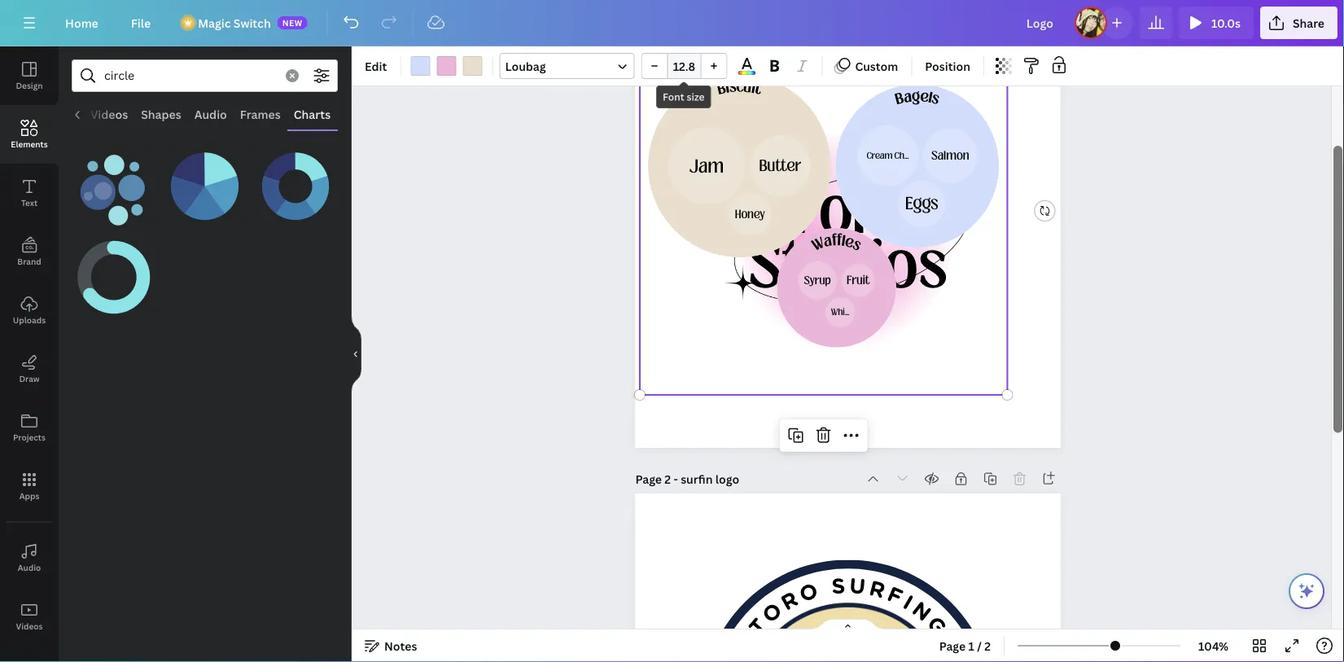 Task type: vqa. For each thing, say whether or not it's contained in the screenshot.
'followers'
no



Task type: describe. For each thing, give the bounding box(es) containing it.
#ebdecb image
[[463, 56, 482, 76]]

custom
[[855, 58, 898, 74]]

-
[[674, 471, 678, 487]]

page 1 / 2 button
[[933, 633, 998, 659]]

hide image
[[351, 315, 362, 393]]

custom button
[[829, 53, 905, 79]]

frames
[[240, 106, 281, 122]]

apps button
[[0, 457, 59, 515]]

charts button
[[288, 99, 338, 129]]

r o
[[777, 578, 822, 616]]

r inside r o
[[777, 586, 803, 616]]

brand button
[[0, 222, 59, 281]]

f
[[884, 581, 907, 610]]

page 2 -
[[636, 471, 681, 487]]

switch
[[234, 15, 271, 31]]

new
[[282, 17, 303, 28]]

#ebdecb image
[[463, 56, 482, 76]]

text button
[[0, 164, 59, 222]]

design button
[[0, 46, 59, 105]]

projects button
[[0, 398, 59, 457]]

magic
[[198, 15, 231, 31]]

canva assistant image
[[1297, 581, 1317, 601]]

position button
[[919, 53, 977, 79]]

g
[[922, 611, 952, 641]]

0 vertical spatial audio button
[[188, 99, 234, 129]]

font size
[[663, 90, 705, 103]]

1 vertical spatial videos button
[[0, 587, 59, 646]]

t
[[744, 614, 772, 641]]

frames button
[[234, 99, 288, 129]]

uploads
[[13, 314, 46, 325]]

edit button
[[358, 53, 394, 79]]

charts
[[294, 106, 331, 122]]

studios
[[749, 227, 948, 307]]

photos button
[[32, 99, 84, 129]]

notes button
[[358, 633, 424, 659]]

elements
[[11, 138, 48, 149]]

audio inside the side panel tab list
[[18, 562, 41, 573]]

apps
[[19, 490, 39, 501]]

text
[[21, 197, 38, 208]]

o inside r o
[[796, 578, 822, 608]]

#cfddff image
[[411, 56, 430, 76]]

toro
[[782, 173, 914, 253]]

position
[[925, 58, 971, 74]]

n
[[908, 596, 937, 627]]

1 horizontal spatial videos
[[91, 106, 128, 122]]

file button
[[118, 7, 164, 39]]

color group
[[407, 53, 486, 79]]



Task type: locate. For each thing, give the bounding box(es) containing it.
0 vertical spatial videos button
[[84, 99, 135, 129]]

page for page 2 -
[[636, 471, 662, 487]]

main menu bar
[[0, 0, 1344, 46]]

audio button
[[188, 99, 234, 129], [0, 528, 59, 587]]

r right u
[[867, 576, 888, 604]]

file
[[131, 15, 151, 31]]

1 horizontal spatial 2
[[985, 638, 991, 653]]

page left the 1
[[939, 638, 966, 653]]

0 horizontal spatial videos button
[[0, 587, 59, 646]]

home link
[[52, 7, 111, 39]]

draw button
[[0, 340, 59, 398]]

edit
[[365, 58, 387, 74]]

share button
[[1260, 7, 1338, 39]]

uploads button
[[0, 281, 59, 340]]

104%
[[1199, 638, 1229, 653]]

page 1 / 2
[[939, 638, 991, 653]]

color range image
[[738, 71, 756, 75]]

2 inside button
[[985, 638, 991, 653]]

page inside the page 1 / 2 button
[[939, 638, 966, 653]]

r right t
[[777, 586, 803, 616]]

brand
[[17, 256, 41, 267]]

1 vertical spatial audio
[[18, 562, 41, 573]]

projects
[[13, 432, 46, 443]]

0 horizontal spatial r
[[777, 586, 803, 616]]

u
[[849, 573, 867, 600]]

videos inside the side panel tab list
[[16, 620, 43, 631]]

audio button down apps
[[0, 528, 59, 587]]

audio button down search elements search box
[[188, 99, 234, 129]]

Search elements search field
[[104, 60, 276, 91]]

0 horizontal spatial page
[[636, 471, 662, 487]]

0 vertical spatial audio
[[195, 106, 227, 122]]

group
[[641, 53, 727, 79], [72, 134, 156, 229], [163, 134, 247, 229], [254, 134, 338, 229], [72, 225, 156, 319]]

0 vertical spatial videos
[[91, 106, 128, 122]]

side panel tab list
[[0, 46, 59, 662]]

/
[[977, 638, 982, 653]]

page for page 1 / 2
[[939, 638, 966, 653]]

– – number field
[[673, 58, 696, 74]]

shapes
[[141, 106, 182, 122]]

0 horizontal spatial o
[[757, 597, 787, 629]]

shapes button
[[135, 99, 188, 129]]

1 horizontal spatial audio button
[[188, 99, 234, 129]]

Page title text field
[[681, 471, 741, 487]]

1
[[969, 638, 975, 653]]

page
[[636, 471, 662, 487], [939, 638, 966, 653]]

audio
[[195, 106, 227, 122], [18, 562, 41, 573]]

r
[[867, 576, 888, 604], [777, 586, 803, 616]]

2 left -
[[665, 471, 671, 487]]

0 horizontal spatial 2
[[665, 471, 671, 487]]

o
[[796, 578, 822, 608], [757, 597, 787, 629]]

104% button
[[1187, 633, 1240, 659]]

share
[[1293, 15, 1325, 31]]

photos
[[39, 106, 78, 122]]

design
[[16, 80, 43, 91]]

r inside s u r f i
[[867, 576, 888, 604]]

#f4b3db image
[[437, 56, 456, 76], [437, 56, 456, 76]]

notes
[[384, 638, 417, 653]]

Design title text field
[[1014, 7, 1068, 39]]

1 horizontal spatial videos button
[[84, 99, 135, 129]]

2
[[665, 471, 671, 487], [985, 638, 991, 653]]

show pages image
[[809, 618, 887, 631]]

1 horizontal spatial r
[[867, 576, 888, 604]]

0 vertical spatial 2
[[665, 471, 671, 487]]

draw
[[19, 373, 40, 384]]

10.0s
[[1212, 15, 1241, 31]]

loubag button
[[499, 53, 635, 79]]

0 vertical spatial page
[[636, 471, 662, 487]]

0 horizontal spatial audio button
[[0, 528, 59, 587]]

1 horizontal spatial o
[[796, 578, 822, 608]]

font
[[663, 90, 685, 103]]

s
[[831, 573, 847, 600]]

0 horizontal spatial videos
[[16, 620, 43, 631]]

videos
[[91, 106, 128, 122], [16, 620, 43, 631]]

2 right /
[[985, 638, 991, 653]]

magic switch
[[198, 15, 271, 31]]

i
[[899, 590, 918, 615]]

1 vertical spatial page
[[939, 638, 966, 653]]

size
[[687, 90, 705, 103]]

1 vertical spatial 2
[[985, 638, 991, 653]]

s u r f i
[[831, 573, 918, 615]]

0 horizontal spatial audio
[[18, 562, 41, 573]]

loubag
[[505, 58, 546, 74]]

home
[[65, 15, 98, 31]]

page left -
[[636, 471, 662, 487]]

1 vertical spatial audio button
[[0, 528, 59, 587]]

1 horizontal spatial page
[[939, 638, 966, 653]]

10.0s button
[[1179, 7, 1254, 39]]

elements button
[[0, 105, 59, 164]]

#cfddff image
[[411, 56, 430, 76]]

1 vertical spatial videos
[[16, 620, 43, 631]]

1 horizontal spatial audio
[[195, 106, 227, 122]]

audio down search elements search box
[[195, 106, 227, 122]]

audio down apps
[[18, 562, 41, 573]]

videos button
[[84, 99, 135, 129], [0, 587, 59, 646]]



